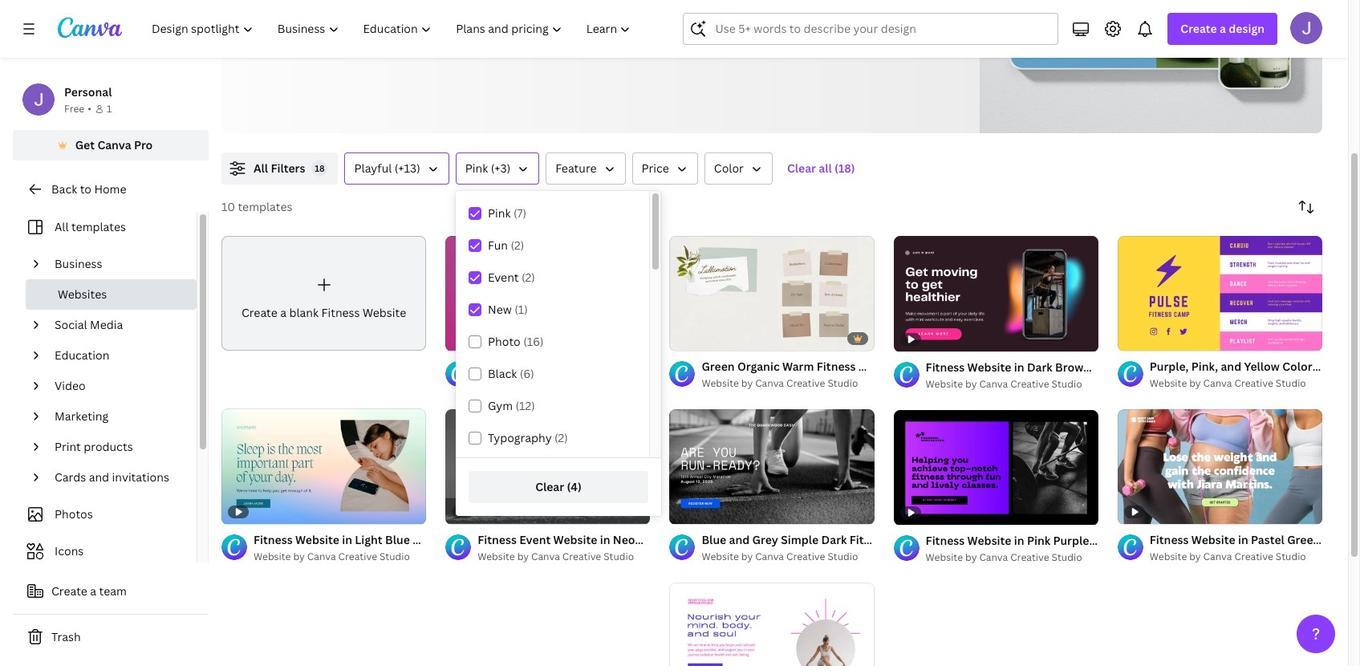 Task type: describe. For each thing, give the bounding box(es) containing it.
design
[[1229, 21, 1265, 36]]

and for blue and grey simple dark fitness event website website by canva creative studio
[[729, 532, 750, 547]]

10
[[222, 199, 235, 214]]

fitness website in pink purple dynamic neons style website by canva creative studio
[[926, 533, 1209, 564]]

cards and invitations link
[[48, 462, 187, 493]]

brown
[[1056, 359, 1091, 374]]

create a blank fitness website element
[[222, 236, 426, 351]]

fun
[[488, 238, 508, 253]]

gradient
[[555, 359, 603, 374]]

invitations
[[112, 470, 169, 485]]

by inside fitness website in pink purple dynamic neons style website by canva creative studio
[[966, 551, 977, 564]]

fitness inside fitness website in pink purple dynamic neons style website by canva creative studio
[[926, 533, 965, 548]]

photo
[[488, 334, 521, 349]]

canva inside get canva pro button
[[97, 137, 131, 153]]

social media
[[55, 317, 123, 332]]

a for blank
[[280, 305, 287, 320]]

fitness website in light blue pink white gradients style website by canva creative studio
[[254, 532, 558, 563]]

dynamic
[[1092, 533, 1141, 548]]

typography
[[488, 430, 552, 445]]

(6)
[[520, 366, 534, 381]]

website by canva creative studio link for fitness website in pink purple dynamic neons style
[[926, 550, 1099, 566]]

1 fitness from the left
[[522, 9, 564, 26]]

in for light
[[342, 532, 352, 547]]

clear all (18)
[[787, 161, 855, 176]]

blue inside fitness website in light blue pink white gradients style website by canva creative studio
[[385, 532, 410, 547]]

event inside blue and grey simple dark fitness event website website by canva creative studio
[[892, 532, 923, 547]]

templates for 10 templates
[[238, 199, 293, 214]]

education
[[55, 348, 109, 363]]

personal
[[64, 84, 112, 100]]

1 for 1
[[107, 102, 112, 116]]

green organic warm fitness bio-link website website by canva creative studio
[[702, 359, 951, 390]]

and for pink and blue gradient fitness bio-link website website by canva creative studio
[[504, 359, 525, 374]]

style for fitness website in light blue pink white gradients style
[[530, 532, 558, 547]]

social media link
[[48, 310, 187, 340]]

and inside motivate prospective clients to avail of your fitness services by using creative fitness website designs by canva. customize and publish one for free using any of our beautifully designed templates.
[[379, 30, 402, 47]]

free •
[[64, 102, 91, 116]]

fun (2)
[[488, 238, 524, 253]]

creative inside fitness website in light blue pink white gradients style website by canva creative studio
[[338, 550, 377, 563]]

pink and blue gradient fitness bio-link website image
[[446, 236, 650, 351]]

to inside motivate prospective clients to avail of your fitness services by using creative fitness website designs by canva. customize and publish one for free using any of our beautifully designed templates.
[[427, 9, 440, 26]]

grey
[[753, 532, 779, 547]]

create for create a design
[[1181, 21, 1217, 36]]

0 horizontal spatial of
[[475, 9, 488, 26]]

business link
[[48, 249, 187, 279]]

designs
[[824, 9, 871, 26]]

get canva pro
[[75, 137, 153, 153]]

(2) for typography (2)
[[555, 430, 568, 445]]

feature
[[556, 161, 597, 176]]

by inside green organic warm fitness bio-link website website by canva creative studio
[[742, 376, 753, 390]]

simple
[[781, 532, 819, 547]]

light
[[355, 532, 383, 547]]

marketing link
[[48, 401, 187, 432]]

pink (7)
[[488, 205, 527, 221]]

create a blank fitness website
[[242, 305, 406, 320]]

1 for 1 of 6
[[681, 505, 686, 517]]

create a design
[[1181, 21, 1265, 36]]

blue inside pink and blue gradient fitness bio-link website website by canva creative studio
[[527, 359, 552, 374]]

studio inside blue and grey simple dark fitness event website website by canva creative studio
[[828, 550, 858, 563]]

black (6)
[[488, 366, 534, 381]]

creative inside green organic warm fitness bio-link website website by canva creative studio
[[787, 376, 826, 390]]

blue and grey simple dark fitness event website website by canva creative studio
[[702, 532, 970, 563]]

in for pink
[[1014, 533, 1025, 548]]

gradients for white
[[473, 532, 527, 547]]

fitness website in light blue pink white gradients style link
[[254, 531, 558, 549]]

gradients for pink
[[1152, 359, 1205, 374]]

style for fitness website in dark brown neon pink gradients style
[[1208, 359, 1236, 374]]

website by canva creative studio link for fitness website in dark brown neon pink gradients style
[[926, 376, 1099, 392]]

marketing
[[55, 409, 108, 424]]

18
[[315, 162, 325, 174]]

creative inside pink and blue gradient fitness bio-link website website by canva creative studio
[[563, 376, 601, 390]]

1 of 6 link
[[670, 409, 875, 524]]

canva inside fitness website in pink purple dynamic neons style website by canva creative studio
[[980, 551, 1008, 564]]

avail
[[443, 9, 472, 26]]

create a team
[[51, 584, 127, 599]]

canva inside blue and grey simple dark fitness event website website by canva creative studio
[[755, 550, 784, 563]]

fitness website in pink purple dynamic neons style link
[[926, 532, 1209, 550]]

print products
[[55, 439, 133, 454]]

neon
[[1094, 359, 1123, 374]]

(2) for fun (2)
[[511, 238, 524, 253]]

playful (+13)
[[354, 161, 420, 176]]

blue inside blue and grey simple dark fitness event website website by canva creative studio
[[702, 532, 727, 547]]

websites
[[58, 287, 107, 302]]

pro
[[134, 137, 153, 153]]

services
[[567, 9, 618, 26]]

pink inside fitness website in pink purple dynamic neons style website by canva creative studio
[[1027, 533, 1051, 548]]

blank
[[289, 305, 319, 320]]

any
[[566, 30, 589, 47]]

canva inside fitness website in light blue pink white gradients style website by canva creative studio
[[307, 550, 336, 563]]

pink (+3)
[[465, 161, 511, 176]]

green organic warm fitness bio-link website link
[[702, 358, 951, 376]]

your
[[491, 9, 519, 26]]

customize
[[311, 30, 376, 47]]

fitness inside green organic warm fitness bio-link website website by canva creative studio
[[817, 359, 856, 374]]

create for create a team
[[51, 584, 87, 599]]

organic
[[738, 359, 780, 374]]

icons link
[[22, 536, 187, 567]]

create for create a blank fitness website
[[242, 305, 278, 320]]

social
[[55, 317, 87, 332]]

typography (2)
[[488, 430, 568, 445]]

dark inside blue and grey simple dark fitness event website website by canva creative studio
[[822, 532, 847, 547]]

motivate prospective clients to avail of your fitness services by using creative fitness website designs by canva. customize and publish one for free using any of our beautifully designed templates.
[[247, 9, 871, 47]]

free
[[64, 102, 84, 116]]

bio- inside green organic warm fitness bio-link website website by canva creative studio
[[859, 359, 881, 374]]

studio inside fitness website in pink purple dynamic neons style website by canva creative studio
[[1052, 551, 1082, 564]]

link inside green organic warm fitness bio-link website website by canva creative studio
[[881, 359, 904, 374]]

0 vertical spatial event
[[488, 270, 519, 285]]

price button
[[632, 153, 698, 185]]

fitness inside fitness website in dark brown neon pink gradients style website by canva creative studio
[[926, 359, 965, 374]]

fitness inside fitness website in light blue pink white gradients style website by canva creative studio
[[254, 532, 293, 547]]

fitness website in dark brown neon pink gradients style website by canva creative studio
[[926, 359, 1236, 391]]

education link
[[48, 340, 187, 371]]

link inside pink and blue gradient fitness bio-link website website by canva creative studio
[[670, 359, 692, 374]]

one
[[455, 30, 478, 47]]

print
[[55, 439, 81, 454]]

home
[[94, 181, 126, 197]]

by inside fitness website in dark brown neon pink gradients style website by canva creative studio
[[966, 377, 977, 391]]

blue and grey simple dark fitness event website link
[[702, 531, 970, 549]]

get
[[75, 137, 95, 153]]

business
[[55, 256, 102, 271]]

free
[[502, 30, 527, 47]]

clear (4)
[[536, 479, 582, 494]]

pink inside pink and blue gradient fitness bio-link website website by canva creative studio
[[478, 359, 501, 374]]

clients
[[382, 9, 424, 26]]

in for dark
[[1014, 359, 1025, 374]]

templates for all templates
[[71, 219, 126, 234]]

photos
[[55, 507, 93, 522]]

6
[[699, 505, 705, 517]]

studio inside fitness website in light blue pink white gradients style website by canva creative studio
[[380, 550, 410, 563]]

white
[[439, 532, 471, 547]]



Task type: vqa. For each thing, say whether or not it's contained in the screenshot.


Task type: locate. For each thing, give the bounding box(es) containing it.
and down clients
[[379, 30, 402, 47]]

pink left the (+3)
[[465, 161, 488, 176]]

0 horizontal spatial link
[[670, 359, 692, 374]]

back to home
[[51, 181, 126, 197]]

1 horizontal spatial event
[[892, 532, 923, 547]]

fitness fitness website in bright blue pink white classy neons style image
[[670, 582, 875, 666]]

team
[[99, 584, 127, 599]]

website by canva creative studio link for blue and grey simple dark fitness event website
[[702, 549, 875, 565]]

1 vertical spatial create
[[242, 305, 278, 320]]

canva inside green organic warm fitness bio-link website website by canva creative studio
[[755, 376, 784, 390]]

1 horizontal spatial dark
[[1027, 359, 1053, 374]]

bio- inside pink and blue gradient fitness bio-link website website by canva creative studio
[[647, 359, 670, 374]]

by inside blue and grey simple dark fitness event website website by canva creative studio
[[742, 550, 753, 563]]

(2)
[[511, 238, 524, 253], [522, 270, 535, 285], [555, 430, 568, 445]]

style down clear (4) button
[[530, 532, 558, 547]]

2 horizontal spatial a
[[1220, 21, 1226, 36]]

1 vertical spatial dark
[[822, 532, 847, 547]]

pink and blue gradient fitness bio-link website link
[[478, 358, 739, 376]]

clear inside clear (4) button
[[536, 479, 564, 494]]

bio- right warm
[[859, 359, 881, 374]]

Search search field
[[716, 14, 1049, 44]]

pink
[[465, 161, 488, 176], [488, 205, 511, 221], [478, 359, 501, 374], [1126, 359, 1149, 374], [413, 532, 436, 547], [1027, 533, 1051, 548]]

pink down the photo
[[478, 359, 501, 374]]

1 horizontal spatial of
[[592, 30, 605, 47]]

0 horizontal spatial a
[[90, 584, 96, 599]]

trash
[[51, 629, 81, 645]]

to right back at the left top of the page
[[80, 181, 91, 197]]

in left the brown
[[1014, 359, 1025, 374]]

create inside button
[[51, 584, 87, 599]]

event
[[488, 270, 519, 285], [892, 532, 923, 547]]

fitness up free
[[522, 9, 564, 26]]

clear all (18) button
[[779, 153, 863, 185]]

studio inside pink and blue gradient fitness bio-link website website by canva creative studio
[[604, 376, 634, 390]]

pink left (7)
[[488, 205, 511, 221]]

1 vertical spatial of
[[592, 30, 605, 47]]

templates down back to home at the left top
[[71, 219, 126, 234]]

video link
[[48, 371, 187, 401]]

2 horizontal spatial create
[[1181, 21, 1217, 36]]

price
[[642, 161, 669, 176]]

gradients right neon
[[1152, 359, 1205, 374]]

1 vertical spatial all
[[55, 219, 69, 234]]

create left blank
[[242, 305, 278, 320]]

all for all filters
[[254, 161, 268, 176]]

pink left white
[[413, 532, 436, 547]]

of left our
[[592, 30, 605, 47]]

of left "6"
[[688, 505, 697, 517]]

1 vertical spatial templates
[[71, 219, 126, 234]]

trash link
[[13, 621, 209, 653]]

0 horizontal spatial to
[[80, 181, 91, 197]]

templates
[[238, 199, 293, 214], [71, 219, 126, 234]]

of
[[475, 9, 488, 26], [592, 30, 605, 47], [688, 505, 697, 517]]

fitness
[[522, 9, 564, 26], [728, 9, 770, 26]]

color
[[714, 161, 744, 176]]

1 horizontal spatial a
[[280, 305, 287, 320]]

2 bio- from the left
[[859, 359, 881, 374]]

0 horizontal spatial fitness
[[522, 9, 564, 26]]

0 vertical spatial clear
[[787, 161, 816, 176]]

a left 'team'
[[90, 584, 96, 599]]

0 vertical spatial to
[[427, 9, 440, 26]]

1 horizontal spatial bio-
[[859, 359, 881, 374]]

playful
[[354, 161, 392, 176]]

1 horizontal spatial clear
[[787, 161, 816, 176]]

event (2)
[[488, 270, 535, 285]]

0 horizontal spatial bio-
[[647, 359, 670, 374]]

1 horizontal spatial create
[[242, 305, 278, 320]]

1 horizontal spatial all
[[254, 161, 268, 176]]

•
[[88, 102, 91, 116]]

2 vertical spatial of
[[688, 505, 697, 517]]

1 vertical spatial a
[[280, 305, 287, 320]]

0 vertical spatial 1
[[107, 102, 112, 116]]

blue
[[527, 359, 552, 374], [702, 532, 727, 547], [385, 532, 410, 547]]

and down photo (16)
[[504, 359, 525, 374]]

in left light
[[342, 532, 352, 547]]

style inside fitness website in light blue pink white gradients style website by canva creative studio
[[530, 532, 558, 547]]

neons
[[1143, 533, 1178, 548]]

a for team
[[90, 584, 96, 599]]

green organic warm fitness bio-link website image
[[670, 236, 875, 351]]

and right cards
[[89, 470, 109, 485]]

1 vertical spatial gradients
[[473, 532, 527, 547]]

all templates
[[55, 219, 126, 234]]

1 vertical spatial (2)
[[522, 270, 535, 285]]

and inside pink and blue gradient fitness bio-link website website by canva creative studio
[[504, 359, 525, 374]]

in inside fitness website in light blue pink white gradients style website by canva creative studio
[[342, 532, 352, 547]]

0 vertical spatial create
[[1181, 21, 1217, 36]]

1 vertical spatial using
[[530, 30, 563, 47]]

blue down (16)
[[527, 359, 552, 374]]

clear
[[787, 161, 816, 176], [536, 479, 564, 494]]

website by canva creative studio link
[[478, 376, 650, 392], [702, 376, 875, 392], [1150, 376, 1323, 392], [926, 376, 1099, 392], [702, 549, 875, 565], [254, 549, 426, 565], [478, 549, 650, 565], [1150, 549, 1323, 565], [926, 550, 1099, 566]]

create left 'design'
[[1181, 21, 1217, 36]]

1 horizontal spatial templates
[[238, 199, 293, 214]]

website by canva creative studio link for green organic warm fitness bio-link website
[[702, 376, 875, 392]]

in inside fitness website in dark brown neon pink gradients style website by canva creative studio
[[1014, 359, 1025, 374]]

(2) for event (2)
[[522, 270, 535, 285]]

photos link
[[22, 499, 187, 530]]

website
[[773, 9, 821, 26]]

0 horizontal spatial blue
[[385, 532, 410, 547]]

create down icons
[[51, 584, 87, 599]]

and inside blue and grey simple dark fitness event website website by canva creative studio
[[729, 532, 750, 547]]

pink right neon
[[1126, 359, 1149, 374]]

video
[[55, 378, 86, 393]]

in left purple
[[1014, 533, 1025, 548]]

None search field
[[683, 13, 1059, 45]]

website by canva creative studio link for fitness website in light blue pink white gradients style
[[254, 549, 426, 565]]

18 filter options selected element
[[312, 161, 328, 177]]

fitness inside pink and blue gradient fitness bio-link website website by canva creative studio
[[605, 359, 644, 374]]

all
[[819, 161, 832, 176]]

all filters
[[254, 161, 305, 176]]

creative inside blue and grey simple dark fitness event website website by canva creative studio
[[787, 550, 826, 563]]

studio inside green organic warm fitness bio-link website website by canva creative studio
[[828, 376, 858, 390]]

clear for clear all (18)
[[787, 161, 816, 176]]

0 horizontal spatial gradients
[[473, 532, 527, 547]]

2 horizontal spatial of
[[688, 505, 697, 517]]

gradients inside fitness website in light blue pink white gradients style website by canva creative studio
[[473, 532, 527, 547]]

dark inside fitness website in dark brown neon pink gradients style website by canva creative studio
[[1027, 359, 1053, 374]]

(12)
[[516, 398, 535, 413]]

top level navigation element
[[141, 13, 645, 45]]

0 horizontal spatial event
[[488, 270, 519, 285]]

10 templates
[[222, 199, 293, 214]]

to
[[427, 9, 440, 26], [80, 181, 91, 197]]

create inside dropdown button
[[1181, 21, 1217, 36]]

designed
[[702, 30, 758, 47]]

templates right 10
[[238, 199, 293, 214]]

(2) right typography
[[555, 430, 568, 445]]

a inside button
[[90, 584, 96, 599]]

fitness inside blue and grey simple dark fitness event website website by canva creative studio
[[850, 532, 889, 547]]

0 vertical spatial (2)
[[511, 238, 524, 253]]

canva inside fitness website in dark brown neon pink gradients style website by canva creative studio
[[980, 377, 1008, 391]]

all inside all templates link
[[55, 219, 69, 234]]

and
[[379, 30, 402, 47], [504, 359, 525, 374], [89, 470, 109, 485], [729, 532, 750, 547]]

back
[[51, 181, 77, 197]]

warm
[[783, 359, 814, 374]]

and left grey
[[729, 532, 750, 547]]

cards
[[55, 470, 86, 485]]

by inside pink and blue gradient fitness bio-link website website by canva creative studio
[[517, 376, 529, 390]]

canva
[[97, 137, 131, 153], [531, 376, 560, 390], [755, 376, 784, 390], [1204, 376, 1233, 390], [980, 377, 1008, 391], [755, 550, 784, 563], [307, 550, 336, 563], [531, 550, 560, 564], [1204, 550, 1233, 564], [980, 551, 1008, 564]]

creative inside fitness website in dark brown neon pink gradients style website by canva creative studio
[[1011, 377, 1050, 391]]

get canva pro button
[[13, 130, 209, 161]]

gradients right white
[[473, 532, 527, 547]]

pink inside pink (+3) button
[[465, 161, 488, 176]]

1 bio- from the left
[[647, 359, 670, 374]]

pink and blue gradient fitness bio-link website website by canva creative studio
[[478, 359, 739, 390]]

0 horizontal spatial dark
[[822, 532, 847, 547]]

clear left all
[[787, 161, 816, 176]]

jacob simon image
[[1291, 12, 1323, 44]]

1 horizontal spatial link
[[881, 359, 904, 374]]

0 vertical spatial gradients
[[1152, 359, 1205, 374]]

pink (+3) button
[[456, 153, 540, 185]]

fitness
[[321, 305, 360, 320], [605, 359, 644, 374], [817, 359, 856, 374], [926, 359, 965, 374], [850, 532, 889, 547], [254, 532, 293, 547], [926, 533, 965, 548]]

print products link
[[48, 432, 187, 462]]

a for design
[[1220, 21, 1226, 36]]

0 vertical spatial all
[[254, 161, 268, 176]]

new
[[488, 302, 512, 317]]

all for all templates
[[55, 219, 69, 234]]

templates.
[[761, 30, 827, 47]]

all left filters
[[254, 161, 268, 176]]

dark right simple
[[822, 532, 847, 547]]

0 horizontal spatial create
[[51, 584, 87, 599]]

Sort by button
[[1291, 191, 1323, 223]]

clear left (4)
[[536, 479, 564, 494]]

0 vertical spatial of
[[475, 9, 488, 26]]

using up beautifully
[[639, 9, 672, 26]]

create a design button
[[1168, 13, 1278, 45]]

0 vertical spatial a
[[1220, 21, 1226, 36]]

1 horizontal spatial to
[[427, 9, 440, 26]]

1 left "6"
[[681, 505, 686, 517]]

pink inside fitness website in dark brown neon pink gradients style website by canva creative studio
[[1126, 359, 1149, 374]]

0 horizontal spatial 1
[[107, 102, 112, 116]]

2 vertical spatial a
[[90, 584, 96, 599]]

publish
[[406, 30, 452, 47]]

0 horizontal spatial all
[[55, 219, 69, 234]]

style down purple, pink, and yellow colorful blocks fitness bio-link website "image"
[[1208, 359, 1236, 374]]

pink inside fitness website in light blue pink white gradients style website by canva creative studio
[[413, 532, 436, 547]]

1 horizontal spatial using
[[639, 9, 672, 26]]

canva inside pink and blue gradient fitness bio-link website website by canva creative studio
[[531, 376, 560, 390]]

bio- left green
[[647, 359, 670, 374]]

media
[[90, 317, 123, 332]]

0 vertical spatial dark
[[1027, 359, 1053, 374]]

1 horizontal spatial 1
[[681, 505, 686, 517]]

a left blank
[[280, 305, 287, 320]]

style right neons
[[1181, 533, 1209, 548]]

and for cards and invitations
[[89, 470, 109, 485]]

in
[[1014, 359, 1025, 374], [342, 532, 352, 547], [1014, 533, 1025, 548]]

1 of 6
[[681, 505, 705, 517]]

2 vertical spatial create
[[51, 584, 87, 599]]

creative inside fitness website in pink purple dynamic neons style website by canva creative studio
[[1011, 551, 1050, 564]]

1 horizontal spatial gradients
[[1152, 359, 1205, 374]]

clear for clear (4)
[[536, 479, 564, 494]]

pink left purple
[[1027, 533, 1051, 548]]

blue right light
[[385, 532, 410, 547]]

1 vertical spatial 1
[[681, 505, 686, 517]]

0 horizontal spatial clear
[[536, 479, 564, 494]]

dark left the brown
[[1027, 359, 1053, 374]]

fitness website templates image
[[980, 0, 1323, 133], [980, 0, 1323, 133]]

0 vertical spatial templates
[[238, 199, 293, 214]]

(1)
[[515, 302, 528, 317]]

to up publish
[[427, 9, 440, 26]]

feature button
[[546, 153, 626, 185]]

playful (+13) button
[[345, 153, 449, 185]]

purple
[[1054, 533, 1090, 548]]

link
[[670, 359, 692, 374], [881, 359, 904, 374]]

(+3)
[[491, 161, 511, 176]]

1
[[107, 102, 112, 116], [681, 505, 686, 517]]

0 vertical spatial using
[[639, 9, 672, 26]]

2 vertical spatial (2)
[[555, 430, 568, 445]]

fitness up "designed"
[[728, 9, 770, 26]]

by inside fitness website in light blue pink white gradients style website by canva creative studio
[[293, 550, 305, 563]]

bio-
[[647, 359, 670, 374], [859, 359, 881, 374]]

1 vertical spatial to
[[80, 181, 91, 197]]

studio inside fitness website in dark brown neon pink gradients style website by canva creative studio
[[1052, 377, 1082, 391]]

1 link from the left
[[670, 359, 692, 374]]

(2) up (1)
[[522, 270, 535, 285]]

blue and grey simple dark fitness event website image
[[670, 409, 875, 524]]

2 fitness from the left
[[728, 9, 770, 26]]

purple, pink, and yellow colorful blocks fitness bio-link website image
[[1118, 236, 1323, 351]]

of up for
[[475, 9, 488, 26]]

all
[[254, 161, 268, 176], [55, 219, 69, 234]]

1 vertical spatial clear
[[536, 479, 564, 494]]

clear inside clear all (18) button
[[787, 161, 816, 176]]

1 vertical spatial event
[[892, 532, 923, 547]]

a inside dropdown button
[[1220, 21, 1226, 36]]

1 horizontal spatial blue
[[527, 359, 552, 374]]

using left any at left
[[530, 30, 563, 47]]

2 horizontal spatial blue
[[702, 532, 727, 547]]

all down back at the left top of the page
[[55, 219, 69, 234]]

1 horizontal spatial fitness
[[728, 9, 770, 26]]

gym (12)
[[488, 398, 535, 413]]

color button
[[705, 153, 773, 185]]

blue down "6"
[[702, 532, 727, 547]]

in inside fitness website in pink purple dynamic neons style website by canva creative studio
[[1014, 533, 1025, 548]]

(2) right fun
[[511, 238, 524, 253]]

0 horizontal spatial templates
[[71, 219, 126, 234]]

black
[[488, 366, 517, 381]]

gradients inside fitness website in dark brown neon pink gradients style website by canva creative studio
[[1152, 359, 1205, 374]]

0 horizontal spatial using
[[530, 30, 563, 47]]

green
[[702, 359, 735, 374]]

back to home link
[[13, 173, 209, 205]]

a left 'design'
[[1220, 21, 1226, 36]]

style inside fitness website in pink purple dynamic neons style website by canva creative studio
[[1181, 533, 1209, 548]]

2 link from the left
[[881, 359, 904, 374]]

(16)
[[524, 334, 544, 349]]

website by canva creative studio link for pink and blue gradient fitness bio-link website
[[478, 376, 650, 392]]

1 right •
[[107, 102, 112, 116]]

style inside fitness website in dark brown neon pink gradients style website by canva creative studio
[[1208, 359, 1236, 374]]



